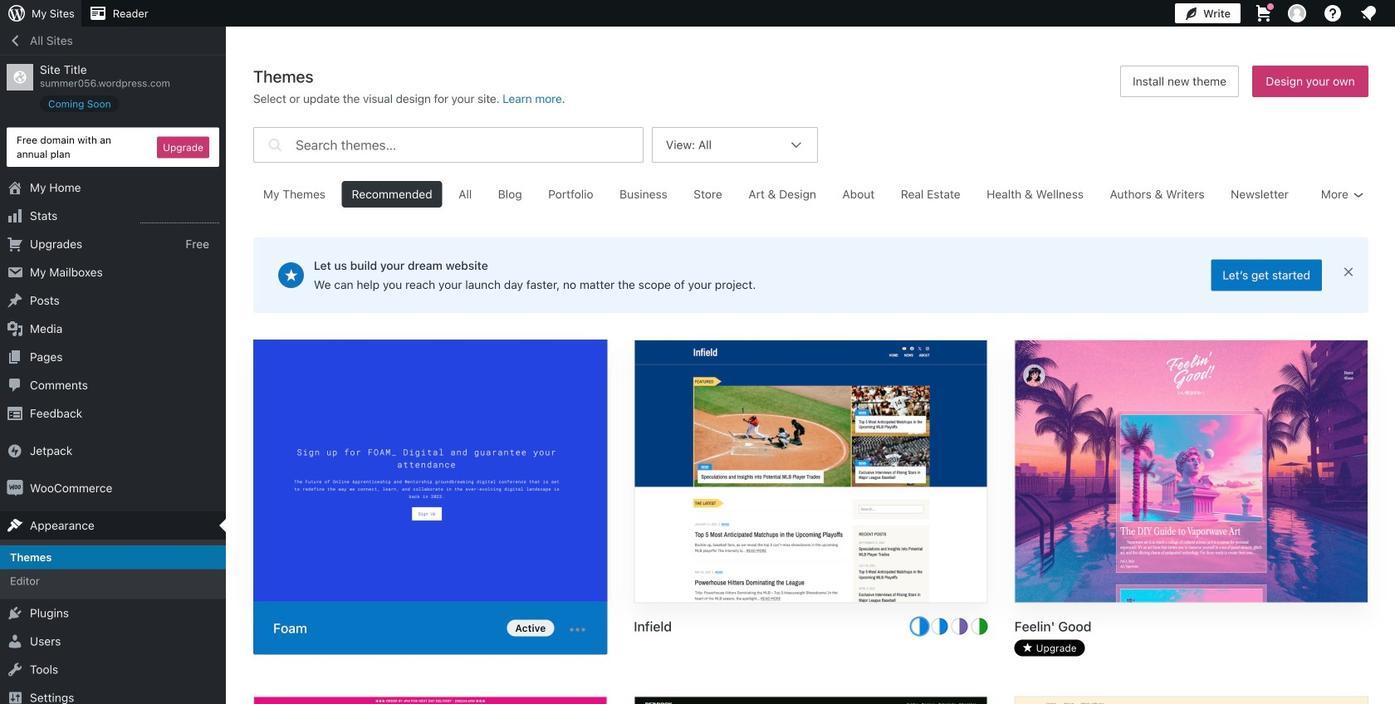Task type: vqa. For each thing, say whether or not it's contained in the screenshot.
Inspired by the iconic worlds of Minecraft and Minetest, Bedrock is a blog theme that reminds the immersive experience of these games.
yes



Task type: describe. For each thing, give the bounding box(es) containing it.
2 img image from the top
[[7, 480, 23, 497]]

a cheerful wordpress blogging theme dedicated to all things homemade and delightful. image
[[1016, 697, 1368, 705]]

manage your notifications image
[[1359, 3, 1379, 23]]

more options for theme foam image
[[568, 620, 588, 640]]

Search search field
[[296, 128, 643, 162]]

inspired by the iconic worlds of minecraft and minetest, bedrock is a blog theme that reminds the immersive experience of these games. image
[[635, 697, 988, 705]]

1 img image from the top
[[7, 443, 23, 459]]

a passionate sports fan blog celebrating your favorite game. image
[[635, 341, 988, 605]]

highest hourly views 0 image
[[140, 213, 219, 224]]

dismiss image
[[1343, 265, 1356, 279]]



Task type: locate. For each thing, give the bounding box(es) containing it.
a blog theme with a bold vaporwave aesthetic. its nostalgic atmosphere pays homage to the 80s and early 90s. image
[[1016, 341, 1368, 605]]

cakely is a business theme perfect for bakers or cake makers with a vibrant colour. image
[[254, 697, 607, 705]]

foam is a simple theme that supports full-site editing. it comes with a set of minimal templates and design settings that can be manipulated through global styles. use it to build something beautiful. image
[[253, 340, 608, 606]]

help image
[[1323, 3, 1343, 23]]

my shopping cart image
[[1254, 3, 1274, 23]]

open search image
[[264, 123, 286, 167]]

1 vertical spatial img image
[[7, 480, 23, 497]]

my profile image
[[1289, 4, 1307, 22]]

None search field
[[253, 123, 644, 167]]

0 vertical spatial img image
[[7, 443, 23, 459]]

img image
[[7, 443, 23, 459], [7, 480, 23, 497]]



